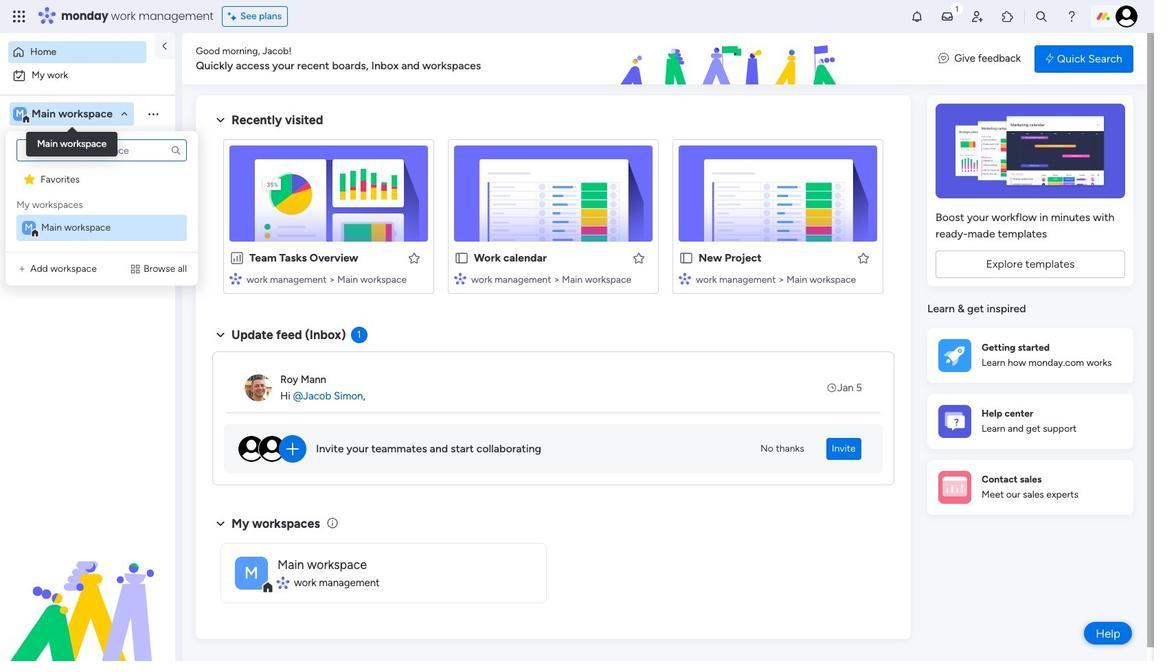 Task type: vqa. For each thing, say whether or not it's contained in the screenshot.
Public Dashboard icon to the left
no



Task type: locate. For each thing, give the bounding box(es) containing it.
service icon image
[[16, 264, 27, 275], [130, 264, 141, 275]]

lottie animation element
[[539, 33, 925, 85], [0, 523, 175, 662]]

lottie animation image for topmost "lottie animation" element
[[539, 33, 925, 85]]

0 vertical spatial workspace image
[[13, 107, 27, 122]]

update feed image
[[941, 10, 955, 23]]

lottie animation image
[[539, 33, 925, 85], [0, 523, 175, 662]]

0 horizontal spatial service icon image
[[16, 264, 27, 275]]

1 vertical spatial workspace image
[[22, 221, 36, 235]]

2 vertical spatial workspace image
[[235, 557, 268, 590]]

1 horizontal spatial lottie animation element
[[539, 33, 925, 85]]

add to favorites image
[[408, 251, 421, 265], [632, 251, 646, 265]]

workspace image inside 'workspace selection' element
[[13, 107, 27, 122]]

1 horizontal spatial add to favorites image
[[632, 251, 646, 265]]

0 vertical spatial lottie animation image
[[539, 33, 925, 85]]

v2 star 2 image
[[24, 173, 35, 186]]

workspace image for main workspace element
[[22, 221, 36, 235]]

0 horizontal spatial add to favorites image
[[408, 251, 421, 265]]

list box
[[14, 140, 190, 241], [0, 161, 175, 419]]

1 horizontal spatial service icon image
[[130, 264, 141, 275]]

1 vertical spatial lottie animation image
[[0, 523, 175, 662]]

0 horizontal spatial lottie animation image
[[0, 523, 175, 662]]

2 horizontal spatial public board image
[[679, 251, 694, 266]]

1 horizontal spatial lottie animation image
[[539, 33, 925, 85]]

public board image
[[14, 168, 27, 181], [454, 251, 469, 266], [679, 251, 694, 266]]

see plans image
[[228, 9, 240, 24]]

1 horizontal spatial public board image
[[454, 251, 469, 266]]

v2 bolt switch image
[[1046, 51, 1054, 66]]

0 vertical spatial lottie animation element
[[539, 33, 925, 85]]

workspace image
[[13, 107, 27, 122], [22, 221, 36, 235], [235, 557, 268, 590]]

workspace selection element
[[13, 106, 115, 124]]

workspace image inside main workspace element
[[22, 221, 36, 235]]

None search field
[[16, 140, 187, 162]]

option
[[8, 41, 146, 63], [8, 65, 167, 87], [0, 163, 175, 165]]

2 vertical spatial option
[[0, 163, 175, 165]]

invite members image
[[971, 10, 985, 23]]

close update feed (inbox) image
[[212, 327, 229, 344]]

workspace image for 'workspace selection' element
[[13, 107, 27, 122]]

1 service icon image from the left
[[16, 264, 27, 275]]

workspace options image
[[146, 107, 160, 121]]

help image
[[1065, 10, 1079, 23]]

quick search results list box
[[212, 129, 895, 311]]

0 horizontal spatial lottie animation element
[[0, 523, 175, 662]]

2 add to favorites image from the left
[[632, 251, 646, 265]]

my workspaces row
[[16, 193, 83, 212]]

1 add to favorites image from the left
[[408, 251, 421, 265]]

templates image image
[[940, 104, 1122, 199]]

tree grid
[[16, 167, 187, 241]]

close recently visited image
[[212, 112, 229, 129]]



Task type: describe. For each thing, give the bounding box(es) containing it.
Search for content search field
[[16, 140, 187, 162]]

search image
[[170, 145, 181, 156]]

1 element
[[351, 327, 368, 344]]

v2 user feedback image
[[939, 51, 949, 67]]

favorites element
[[16, 167, 187, 193]]

1 vertical spatial lottie animation element
[[0, 523, 175, 662]]

main workspace element
[[16, 215, 187, 241]]

contact sales element
[[928, 460, 1134, 515]]

select product image
[[12, 10, 26, 23]]

add to favorites image for public dashboard image
[[408, 251, 421, 265]]

Search in workspace field
[[29, 136, 115, 152]]

help center element
[[928, 394, 1134, 449]]

close my workspaces image
[[212, 516, 229, 533]]

1 vertical spatial option
[[8, 65, 167, 87]]

add to favorites image
[[857, 251, 871, 265]]

0 vertical spatial option
[[8, 41, 146, 63]]

notifications image
[[911, 10, 925, 23]]

search everything image
[[1035, 10, 1049, 23]]

jacob simon image
[[1116, 5, 1138, 27]]

public dashboard image
[[14, 192, 27, 205]]

0 horizontal spatial public board image
[[14, 168, 27, 181]]

lottie animation image for "lottie animation" element to the bottom
[[0, 523, 175, 662]]

monday marketplace image
[[1002, 10, 1015, 23]]

2 service icon image from the left
[[130, 264, 141, 275]]

getting started element
[[928, 328, 1134, 383]]

roy mann image
[[245, 375, 272, 402]]

add to favorites image for the middle 'public board' image
[[632, 251, 646, 265]]

1 image
[[951, 1, 964, 16]]

public dashboard image
[[230, 251, 245, 266]]



